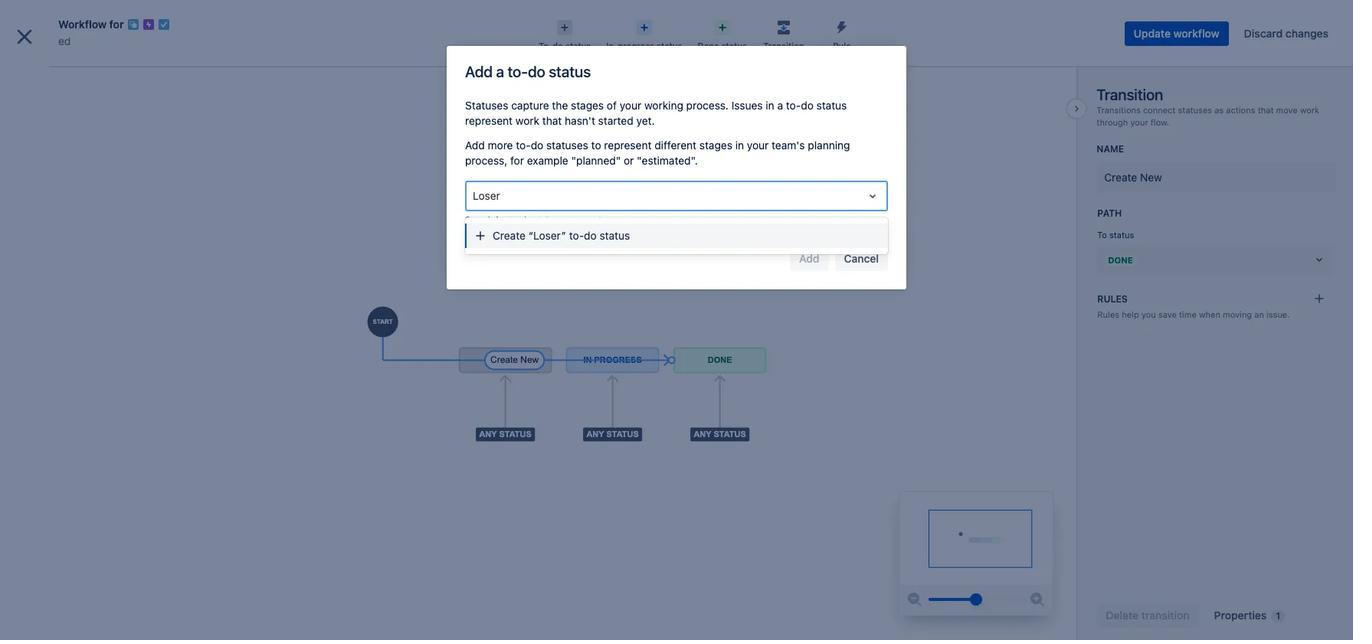 Task type: describe. For each thing, give the bounding box(es) containing it.
help
[[1122, 310, 1139, 320]]

to- inside statuses capture the stages of your working process. issues in a to-do status represent work that hasn't started yet.
[[786, 99, 801, 112]]

transition for transition transitions connect statuses as actions that move work through your flow.
[[1097, 86, 1163, 103]]

to- for add a to-do status
[[508, 63, 528, 80]]

to-do status
[[539, 41, 591, 51]]

create for create new
[[1104, 171, 1137, 184]]

discard changes
[[1244, 27, 1329, 40]]

in for your
[[735, 139, 744, 152]]

the
[[552, 99, 568, 112]]

do inside statuses capture the stages of your working process. issues in a to-do status represent work that hasn't started yet.
[[801, 99, 814, 112]]

changes
[[1286, 27, 1329, 40]]

your for transition
[[1131, 117, 1148, 127]]

cancel button
[[835, 247, 888, 271]]

add more to-do statuses to represent different stages in your team's planning process, for example "planned" or "estimated".
[[465, 139, 850, 167]]

create banner
[[0, 0, 1353, 43]]

flow.
[[1151, 117, 1169, 127]]

add rule image
[[1314, 293, 1326, 305]]

to- for add more to-do statuses to represent different stages in your team's planning process, for example "planned" or "estimated".
[[516, 139, 531, 152]]

update workflow
[[1134, 27, 1220, 40]]

status inside statuses capture the stages of your working process. issues in a to-do status represent work that hasn't started yet.
[[817, 99, 847, 112]]

create "loser" to-do status
[[493, 229, 630, 242]]

status right to
[[1110, 230, 1134, 240]]

to
[[591, 139, 601, 152]]

capture
[[511, 99, 549, 112]]

"planned"
[[571, 154, 621, 167]]

transition transitions connect statuses as actions that move work through your flow.
[[1097, 86, 1320, 127]]

primary element
[[9, 0, 1062, 43]]

workflow
[[58, 18, 107, 31]]

statuses
[[465, 99, 508, 112]]

discard changes button
[[1235, 21, 1338, 46]]

do for create "loser" to-do status
[[584, 229, 597, 242]]

to-
[[539, 41, 553, 51]]

your inside statuses capture the stages of your working process. issues in a to-do status represent work that hasn't started yet.
[[620, 99, 642, 112]]

properties
[[1214, 609, 1267, 622]]

open image
[[1311, 251, 1329, 269]]

transitions
[[1097, 105, 1141, 115]]

close workflow editor image
[[12, 25, 37, 49]]

create button
[[610, 9, 662, 33]]

done status button
[[690, 15, 755, 52]]

moving
[[1223, 310, 1252, 320]]

do for add more to-do statuses to represent different stages in your team's planning process, for example "planned" or "estimated".
[[531, 139, 544, 152]]

different
[[655, 139, 697, 152]]

issues
[[732, 99, 763, 112]]

0 horizontal spatial a
[[496, 63, 504, 80]]

that inside statuses capture the stages of your working process. issues in a to-do status represent work that hasn't started yet.
[[542, 114, 562, 127]]

new
[[616, 215, 632, 225]]

actions
[[1226, 105, 1256, 115]]

that inside 'transition transitions connect statuses as actions that move work through your flow.'
[[1258, 105, 1274, 115]]

add a to-do status dialog
[[447, 46, 907, 290]]

hasn't
[[565, 114, 595, 127]]

statuses inside 'transition transitions connect statuses as actions that move work through your flow.'
[[1178, 105, 1212, 115]]

through
[[1097, 117, 1128, 127]]

when
[[1199, 310, 1221, 320]]

discard
[[1244, 27, 1283, 40]]

transition button
[[755, 15, 813, 52]]

started
[[598, 114, 634, 127]]

ed link
[[58, 32, 71, 51]]

"loser"
[[529, 229, 566, 242]]

workflow
[[1174, 27, 1220, 40]]

add for add more to-do statuses to represent different stages in your team's planning process, for example "planned" or "estimated".
[[465, 139, 485, 152]]

rules for rules help you save time when moving an issue.
[[1098, 310, 1120, 320]]

1 horizontal spatial a
[[609, 215, 614, 225]]

status down to-do status
[[549, 63, 591, 80]]

path
[[1098, 208, 1122, 219]]

search for to-do statuses or create a new one.
[[465, 215, 652, 225]]

1
[[1276, 611, 1281, 622]]

add for add a to-do status
[[465, 63, 493, 80]]

do for add a to-do status
[[528, 63, 545, 80]]

in-progress status button
[[599, 15, 690, 52]]

status right to-
[[565, 41, 591, 51]]

work inside statuses capture the stages of your working process. issues in a to-do status represent work that hasn't started yet.
[[516, 114, 539, 127]]

rule button
[[813, 15, 871, 52]]

name
[[1097, 144, 1124, 155]]

you're in the workflow viewfinder, use the arrow keys to move it element
[[900, 493, 1053, 585]]

transition dialog
[[0, 0, 1353, 641]]

in for a
[[766, 99, 774, 112]]

a inside statuses capture the stages of your working process. issues in a to-do status represent work that hasn't started yet.
[[777, 99, 783, 112]]



Task type: vqa. For each thing, say whether or not it's contained in the screenshot.
chevron icon corresponding to Sort and set up your users
no



Task type: locate. For each thing, give the bounding box(es) containing it.
2 vertical spatial a
[[609, 215, 614, 225]]

save
[[1159, 310, 1177, 320]]

2 horizontal spatial a
[[777, 99, 783, 112]]

you
[[1142, 310, 1156, 320]]

that left move
[[1258, 105, 1274, 115]]

example
[[527, 154, 568, 167]]

to- for create "loser" to-do status
[[569, 229, 584, 242]]

1 horizontal spatial represent
[[604, 139, 652, 152]]

work right move
[[1300, 105, 1320, 115]]

create up progress at the left top of page
[[619, 14, 653, 27]]

or left create
[[570, 215, 579, 225]]

to- inside 'add more to-do statuses to represent different stages in your team's planning process, for example "planned" or "estimated".'
[[516, 139, 531, 152]]

2 vertical spatial your
[[747, 139, 769, 152]]

your
[[620, 99, 642, 112], [1131, 117, 1148, 127], [747, 139, 769, 152]]

1 vertical spatial or
[[570, 215, 579, 225]]

add up 'statuses'
[[465, 63, 493, 80]]

rule
[[833, 41, 851, 51]]

work
[[1300, 105, 1320, 115], [516, 114, 539, 127]]

group
[[6, 281, 178, 363], [6, 281, 178, 322], [6, 322, 178, 363]]

cancel
[[844, 252, 879, 265]]

1 vertical spatial your
[[1131, 117, 1148, 127]]

0 horizontal spatial or
[[570, 215, 579, 225]]

rules help you save time when moving an issue.
[[1098, 310, 1290, 320]]

statuses for search for to-do statuses or create a new one.
[[534, 215, 568, 225]]

do up add a to-do status
[[553, 41, 563, 51]]

move
[[1276, 105, 1298, 115]]

1 vertical spatial a
[[777, 99, 783, 112]]

statuses up "loser"
[[534, 215, 568, 225]]

1 vertical spatial transition
[[1097, 86, 1163, 103]]

1 vertical spatial stages
[[700, 139, 733, 152]]

statuses left as
[[1178, 105, 1212, 115]]

add inside 'add more to-do statuses to represent different stages in your team's planning process, for example "planned" or "estimated".'
[[465, 139, 485, 152]]

do up "loser"
[[521, 215, 531, 225]]

to
[[1098, 230, 1107, 240]]

0 vertical spatial rules
[[1098, 294, 1128, 305]]

to- up "team's"
[[786, 99, 801, 112]]

in-progress status
[[606, 41, 682, 51]]

stages inside statuses capture the stages of your working process. issues in a to-do status represent work that hasn't started yet.
[[571, 99, 604, 112]]

a left new
[[609, 215, 614, 225]]

for inside 'add more to-do statuses to represent different stages in your team's planning process, for example "planned" or "estimated".'
[[510, 154, 524, 167]]

in-
[[606, 41, 618, 51]]

0 horizontal spatial create
[[493, 229, 526, 242]]

done
[[698, 41, 719, 51], [1108, 255, 1133, 265]]

workflow for
[[58, 18, 124, 31]]

1 rules from the top
[[1098, 294, 1128, 305]]

0 horizontal spatial that
[[542, 114, 562, 127]]

1 vertical spatial for
[[510, 154, 524, 167]]

0 vertical spatial represent
[[465, 114, 513, 127]]

stages inside 'add more to-do statuses to represent different stages in your team's planning process, for example "planned" or "estimated".'
[[700, 139, 733, 152]]

for right workflow
[[109, 18, 124, 31]]

0 horizontal spatial represent
[[465, 114, 513, 127]]

for down more on the top of page
[[510, 154, 524, 167]]

create for create "loser" to-do status
[[493, 229, 526, 242]]

do up example
[[531, 139, 544, 152]]

done inside to status element
[[1108, 255, 1133, 265]]

transition inside popup button
[[763, 41, 804, 51]]

status right progress at the left top of page
[[657, 41, 682, 51]]

work down capture on the top left
[[516, 114, 539, 127]]

stages
[[571, 99, 604, 112], [700, 139, 733, 152]]

stages right different
[[700, 139, 733, 152]]

do inside popup button
[[553, 41, 563, 51]]

transition
[[763, 41, 804, 51], [1097, 86, 1163, 103]]

rules
[[1098, 294, 1128, 305], [1098, 310, 1120, 320]]

ed down workflow
[[58, 34, 71, 48]]

0 vertical spatial add
[[465, 63, 493, 80]]

done for done
[[1108, 255, 1133, 265]]

in inside statuses capture the stages of your working process. issues in a to-do status represent work that hasn't started yet.
[[766, 99, 774, 112]]

1 horizontal spatial done
[[1108, 255, 1133, 265]]

1 horizontal spatial transition
[[1097, 86, 1163, 103]]

that down the at the top left of the page
[[542, 114, 562, 127]]

stages up hasn't
[[571, 99, 604, 112]]

do
[[553, 41, 563, 51], [528, 63, 545, 80], [801, 99, 814, 112], [531, 139, 544, 152], [521, 215, 531, 225], [584, 229, 597, 242]]

Search field
[[1062, 9, 1215, 33]]

an
[[1255, 310, 1264, 320]]

2 horizontal spatial create
[[1104, 171, 1137, 184]]

work inside 'transition transitions connect statuses as actions that move work through your flow.'
[[1300, 105, 1320, 115]]

status left the transition popup button
[[721, 41, 747, 51]]

statuses up example
[[546, 139, 588, 152]]

for
[[109, 18, 124, 31], [510, 154, 524, 167], [495, 215, 507, 225]]

add a to-do status
[[465, 63, 591, 80]]

1 vertical spatial represent
[[604, 139, 652, 152]]

0 vertical spatial done
[[698, 41, 719, 51]]

or inside 'add more to-do statuses to represent different stages in your team's planning process, for example "planned" or "estimated".'
[[624, 154, 634, 167]]

"estimated".
[[637, 154, 698, 167]]

statuses capture the stages of your working process. issues in a to-do status represent work that hasn't started yet.
[[465, 99, 847, 127]]

search
[[465, 215, 493, 225]]

open image
[[864, 187, 882, 205]]

1 vertical spatial done
[[1108, 255, 1133, 265]]

done up process.
[[698, 41, 719, 51]]

2 rules from the top
[[1098, 310, 1120, 320]]

progress
[[618, 41, 654, 51]]

done down to status
[[1108, 255, 1133, 265]]

0 horizontal spatial your
[[620, 99, 642, 112]]

process,
[[465, 154, 507, 167]]

or
[[624, 154, 634, 167], [570, 215, 579, 225]]

status down new
[[600, 229, 630, 242]]

1 horizontal spatial your
[[747, 139, 769, 152]]

planning
[[808, 139, 850, 152]]

ed inside transition dialog
[[58, 34, 71, 48]]

a right issues
[[777, 99, 783, 112]]

1 horizontal spatial in
[[766, 99, 774, 112]]

a
[[496, 63, 504, 80], [777, 99, 783, 112], [609, 215, 614, 225]]

rules for rules
[[1098, 294, 1128, 305]]

in
[[766, 99, 774, 112], [735, 139, 744, 152]]

your left "team's"
[[747, 139, 769, 152]]

done status
[[698, 41, 747, 51]]

to-do status button
[[531, 15, 599, 52]]

1 vertical spatial add
[[465, 139, 485, 152]]

1 horizontal spatial create
[[619, 14, 653, 27]]

0 horizontal spatial stages
[[571, 99, 604, 112]]

or right "planned"
[[624, 154, 634, 167]]

Zoom level range field
[[929, 585, 1024, 615]]

0 vertical spatial stages
[[571, 99, 604, 112]]

0 vertical spatial statuses
[[1178, 105, 1212, 115]]

rules up help
[[1098, 294, 1128, 305]]

create for create
[[619, 14, 653, 27]]

process.
[[686, 99, 729, 112]]

that
[[1258, 105, 1274, 115], [542, 114, 562, 127]]

do for search for to-do statuses or create a new one.
[[521, 215, 531, 225]]

create inside transition dialog
[[1104, 171, 1137, 184]]

1 horizontal spatial stages
[[700, 139, 733, 152]]

ed
[[58, 34, 71, 48], [46, 67, 59, 80]]

Search or create a status text field
[[473, 189, 503, 204]]

to-
[[508, 63, 528, 80], [786, 99, 801, 112], [516, 139, 531, 152], [509, 215, 521, 225], [569, 229, 584, 242]]

jira software image
[[40, 12, 143, 30], [40, 12, 143, 30]]

1 vertical spatial in
[[735, 139, 744, 152]]

more
[[488, 139, 513, 152]]

zoom in image
[[1029, 591, 1047, 609]]

0 horizontal spatial done
[[698, 41, 719, 51]]

team's
[[772, 139, 805, 152]]

0 horizontal spatial for
[[109, 18, 124, 31]]

add up process,
[[465, 139, 485, 152]]

add
[[465, 63, 493, 80], [465, 139, 485, 152]]

for inside transition dialog
[[109, 18, 124, 31]]

1 vertical spatial create
[[1104, 171, 1137, 184]]

yet.
[[636, 114, 655, 127]]

1 horizontal spatial that
[[1258, 105, 1274, 115]]

issue.
[[1267, 310, 1290, 320]]

of
[[607, 99, 617, 112]]

represent inside statuses capture the stages of your working process. issues in a to-do status represent work that hasn't started yet.
[[465, 114, 513, 127]]

zoom out image
[[906, 591, 924, 609]]

create
[[581, 215, 606, 225]]

do up "team's"
[[801, 99, 814, 112]]

1 horizontal spatial for
[[495, 215, 507, 225]]

statuses inside 'add more to-do statuses to represent different stages in your team's planning process, for example "planned" or "estimated".'
[[546, 139, 588, 152]]

0 vertical spatial a
[[496, 63, 504, 80]]

ed down ed link
[[46, 67, 59, 80]]

in down issues
[[735, 139, 744, 152]]

to- up capture on the top left
[[508, 63, 528, 80]]

0 vertical spatial in
[[766, 99, 774, 112]]

2 vertical spatial statuses
[[534, 215, 568, 225]]

do down to-
[[528, 63, 545, 80]]

for for search
[[495, 215, 507, 225]]

your inside 'transition transitions connect statuses as actions that move work through your flow.'
[[1131, 117, 1148, 127]]

status up planning
[[817, 99, 847, 112]]

statuses
[[1178, 105, 1212, 115], [546, 139, 588, 152], [534, 215, 568, 225]]

your inside 'add more to-do statuses to represent different stages in your team's planning process, for example "planned" or "estimated".'
[[747, 139, 769, 152]]

0 vertical spatial create
[[619, 14, 653, 27]]

2 horizontal spatial for
[[510, 154, 524, 167]]

to status element
[[1098, 245, 1335, 275]]

new
[[1140, 171, 1162, 184]]

1 vertical spatial ed
[[46, 67, 59, 80]]

1 horizontal spatial work
[[1300, 105, 1320, 115]]

for for workflow
[[109, 18, 124, 31]]

status
[[565, 41, 591, 51], [657, 41, 682, 51], [721, 41, 747, 51], [549, 63, 591, 80], [817, 99, 847, 112], [600, 229, 630, 242], [1110, 230, 1134, 240]]

transition inside 'transition transitions connect statuses as actions that move work through your flow.'
[[1097, 86, 1163, 103]]

connect
[[1143, 105, 1176, 115]]

transition for transition
[[763, 41, 804, 51]]

your left the flow.
[[1131, 117, 1148, 127]]

to- down create
[[569, 229, 584, 242]]

your right of
[[620, 99, 642, 112]]

statuses for add more to-do statuses to represent different stages in your team's planning process, for example "planned" or "estimated".
[[546, 139, 588, 152]]

transition left rule
[[763, 41, 804, 51]]

1 add from the top
[[465, 63, 493, 80]]

working
[[644, 99, 683, 112]]

create inside button
[[619, 14, 653, 27]]

2 horizontal spatial your
[[1131, 117, 1148, 127]]

0 horizontal spatial work
[[516, 114, 539, 127]]

create
[[619, 14, 653, 27], [1104, 171, 1137, 184], [493, 229, 526, 242]]

do down create
[[584, 229, 597, 242]]

1 vertical spatial rules
[[1098, 310, 1120, 320]]

2 vertical spatial for
[[495, 215, 507, 225]]

your for add
[[747, 139, 769, 152]]

2 add from the top
[[465, 139, 485, 152]]

a up 'statuses'
[[496, 63, 504, 80]]

time
[[1179, 310, 1197, 320]]

0 vertical spatial your
[[620, 99, 642, 112]]

represent
[[465, 114, 513, 127], [604, 139, 652, 152]]

represent down 'statuses'
[[465, 114, 513, 127]]

0 vertical spatial for
[[109, 18, 124, 31]]

to- for search for to-do statuses or create a new one.
[[509, 215, 521, 225]]

to- right more on the top of page
[[516, 139, 531, 152]]

transition up transitions
[[1097, 86, 1163, 103]]

in right issues
[[766, 99, 774, 112]]

1 horizontal spatial or
[[624, 154, 634, 167]]

0 vertical spatial or
[[624, 154, 634, 167]]

create down name
[[1104, 171, 1137, 184]]

do inside 'add more to-do statuses to represent different stages in your team's planning process, for example "planned" or "estimated".'
[[531, 139, 544, 152]]

1 vertical spatial statuses
[[546, 139, 588, 152]]

0 vertical spatial transition
[[763, 41, 804, 51]]

represent inside 'add more to-do statuses to represent different stages in your team's planning process, for example "planned" or "estimated".'
[[604, 139, 652, 152]]

rules left help
[[1098, 310, 1120, 320]]

represent down started
[[604, 139, 652, 152]]

0 horizontal spatial in
[[735, 139, 744, 152]]

as
[[1215, 105, 1224, 115]]

done inside popup button
[[698, 41, 719, 51]]

create down the search
[[493, 229, 526, 242]]

0 vertical spatial ed
[[58, 34, 71, 48]]

2 vertical spatial create
[[493, 229, 526, 242]]

update workflow button
[[1125, 21, 1229, 46]]

create new
[[1104, 171, 1162, 184]]

to status
[[1098, 230, 1134, 240]]

for right the search
[[495, 215, 507, 225]]

in inside 'add more to-do statuses to represent different stages in your team's planning process, for example "planned" or "estimated".'
[[735, 139, 744, 152]]

0 horizontal spatial transition
[[763, 41, 804, 51]]

to- right the search
[[509, 215, 521, 225]]

done for done status
[[698, 41, 719, 51]]

update
[[1134, 27, 1171, 40]]

one.
[[635, 215, 652, 225]]



